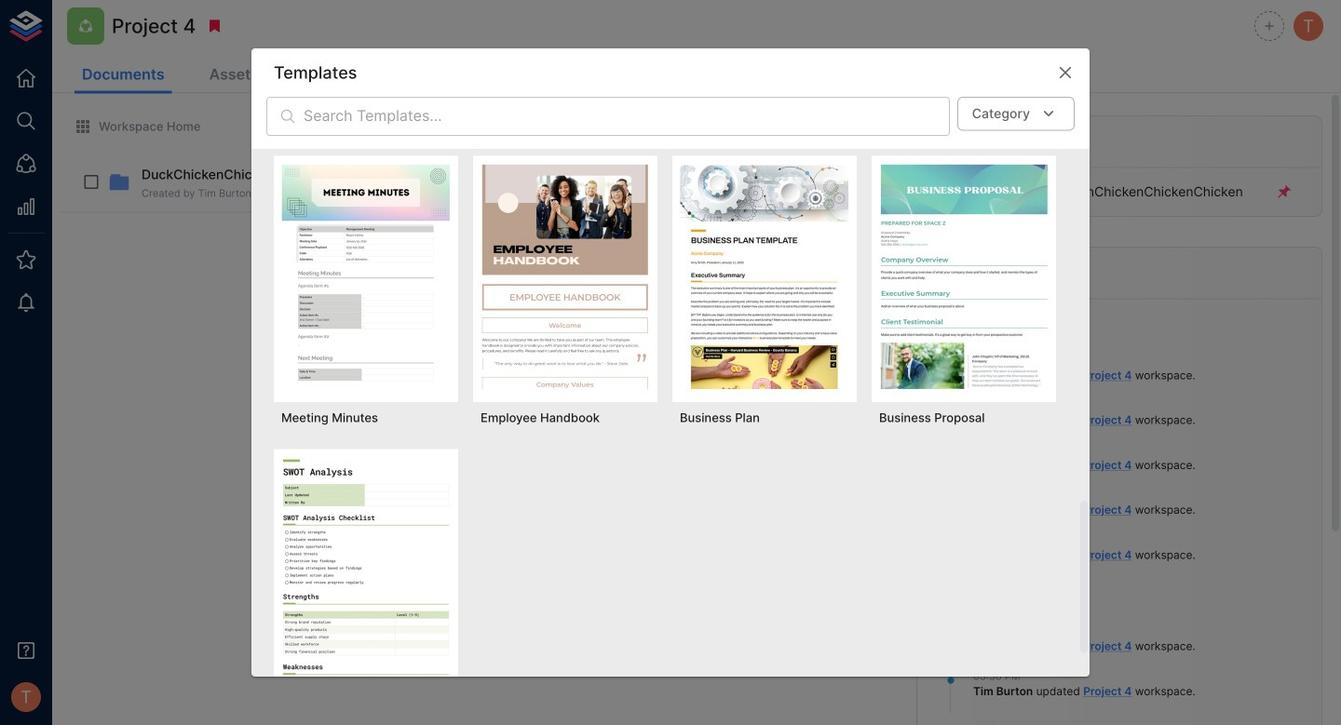 Task type: vqa. For each thing, say whether or not it's contained in the screenshot.
UNPIN icon
yes



Task type: describe. For each thing, give the bounding box(es) containing it.
favorite image
[[436, 167, 453, 184]]

meeting minutes image
[[281, 163, 451, 390]]

Search Templates... text field
[[304, 97, 950, 136]]

business plan image
[[680, 163, 850, 390]]

unpin image
[[1276, 184, 1293, 200]]

swot analysis image
[[281, 457, 451, 683]]



Task type: locate. For each thing, give the bounding box(es) containing it.
dialog
[[252, 48, 1090, 726]]

employee handbook image
[[481, 163, 650, 390]]

business proposal image
[[880, 163, 1049, 390]]

remove bookmark image
[[206, 18, 223, 34]]



